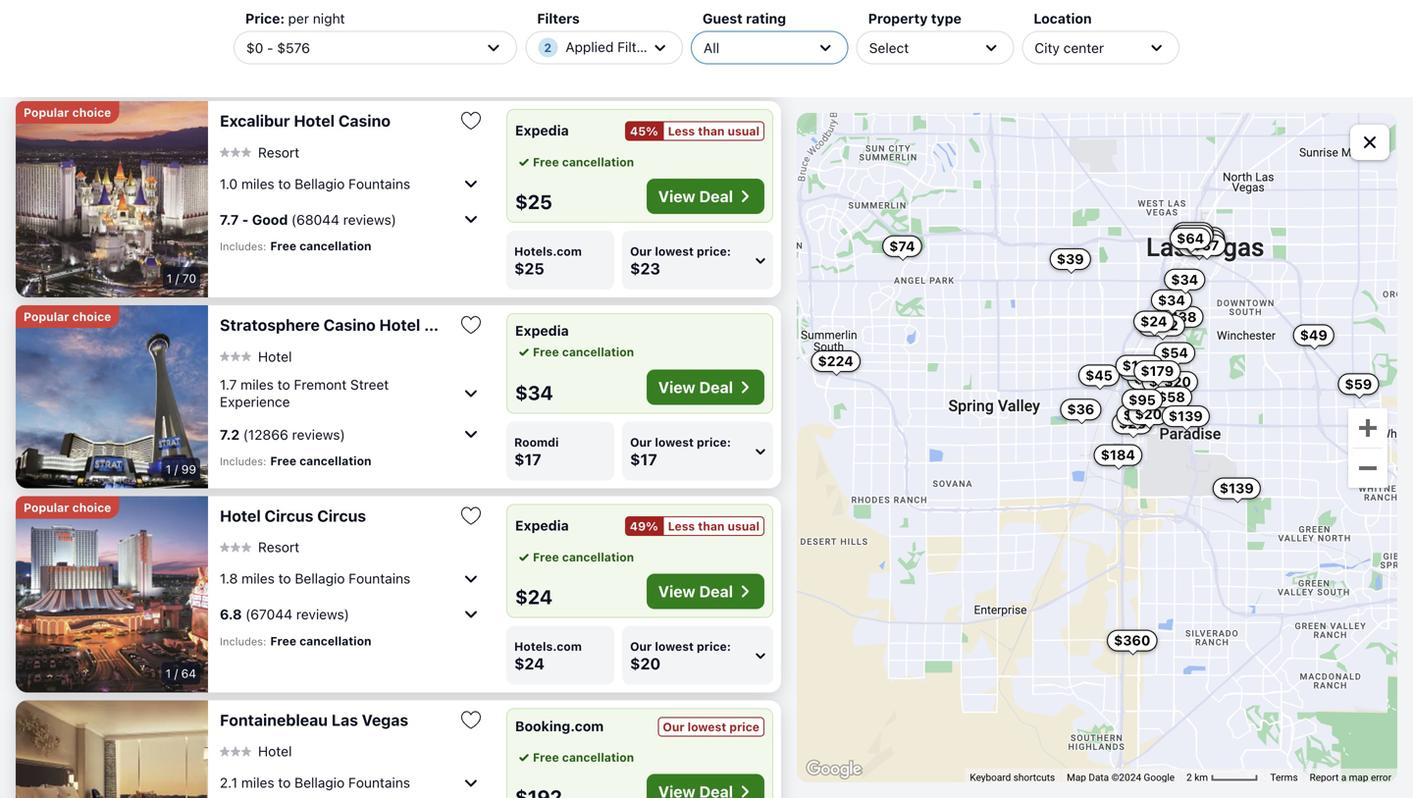 Task type: vqa. For each thing, say whether or not it's contained in the screenshot.
$53 BUTTON
yes



Task type: describe. For each thing, give the bounding box(es) containing it.
our lowest price
[[663, 720, 760, 734]]

- for 7.7
[[242, 211, 249, 228]]

view for $34
[[659, 378, 696, 396]]

$36 button
[[1061, 399, 1102, 420]]

our lowest price: $25
[[630, 40, 731, 74]]

expedia for $24
[[515, 517, 569, 533]]

$360
[[1114, 632, 1151, 649]]

expedia for $25
[[515, 122, 569, 138]]

google
[[1144, 771, 1175, 783]]

$139 inside $179 $139
[[1169, 408, 1203, 424]]

1.0 miles to bellagio fountains
[[220, 175, 410, 192]]

less for $24
[[668, 519, 695, 533]]

hotel down the stratosphere
[[258, 348, 292, 364]]

1 vertical spatial $24
[[515, 585, 553, 608]]

lowest left price
[[688, 720, 727, 734]]

km
[[1195, 771, 1209, 783]]

cancellation down night
[[300, 35, 372, 49]]

less for $25
[[668, 124, 695, 138]]

applied
[[566, 39, 614, 55]]

$36 inside 'hotels.com $36'
[[514, 55, 545, 74]]

view for $24
[[659, 582, 696, 601]]

per
[[288, 10, 309, 27]]

very
[[255, 7, 286, 23]]

miles right 2.1
[[241, 775, 274, 791]]

$74 button
[[883, 235, 922, 257]]

our for $24
[[630, 639, 652, 653]]

$179 button
[[1134, 361, 1181, 382]]

6.8 (67044 reviews)
[[220, 606, 349, 622]]

resort for $25
[[258, 144, 300, 160]]

1 vertical spatial $139 button
[[1213, 478, 1261, 499]]

map region
[[797, 113, 1398, 783]]

$25 inside $25 button
[[1126, 362, 1153, 378]]

location
[[1034, 10, 1092, 27]]

0 vertical spatial $139 button
[[1162, 406, 1210, 427]]

$20 inside our lowest price: $20
[[630, 654, 661, 673]]

1.8 miles to bellagio fountains button
[[220, 563, 483, 594]]

cancellation down 49%
[[562, 550, 634, 564]]

includes: free cancellation for $34
[[220, 454, 372, 468]]

choice for $24
[[72, 500, 111, 514]]

$138
[[1163, 309, 1197, 325]]

(21250
[[327, 7, 372, 23]]

reviews) right (21250
[[376, 7, 429, 23]]

1 vertical spatial filters
[[618, 39, 656, 55]]

$24 inside hotels.com $24
[[514, 654, 545, 673]]

property type
[[869, 10, 962, 27]]

4 free cancellation button from the top
[[515, 748, 634, 766]]

reviews) down 1.8 miles to bellagio fountains
[[296, 606, 349, 622]]

2 km button
[[1181, 769, 1265, 784]]

$40
[[1180, 225, 1208, 241]]

view deal for $34
[[659, 378, 733, 396]]

1 circus from the left
[[265, 506, 314, 525]]

$37
[[1193, 237, 1220, 253]]

price: for $34
[[697, 435, 731, 449]]

than for $24
[[698, 519, 725, 533]]

fremont
[[294, 377, 347, 393]]

$289 button
[[1128, 368, 1178, 390]]

the orleans, (las vegas, usa) image
[[16, 0, 208, 93]]

$36 inside button
[[1068, 401, 1095, 417]]

resort for $24
[[258, 539, 300, 555]]

$39 button
[[1050, 248, 1091, 270]]

$100
[[1123, 357, 1157, 374]]

2 vertical spatial fountains
[[348, 775, 410, 791]]

our lowest price: $20
[[630, 639, 731, 673]]

our for $25
[[630, 244, 652, 258]]

good
[[290, 7, 324, 23]]

deal for $24
[[700, 582, 733, 601]]

property
[[869, 10, 928, 27]]

2 for 2
[[544, 41, 552, 54]]

cancellation down (68044
[[300, 239, 372, 253]]

stratosphere
[[220, 316, 320, 334]]

deal for $34
[[700, 378, 733, 396]]

our for $34
[[630, 435, 652, 449]]

keyboard
[[970, 771, 1011, 783]]

6.8
[[220, 606, 242, 622]]

hotels.com for $24
[[514, 639, 582, 653]]

reviews) down 1.7 miles to fremont street experience
[[292, 426, 345, 443]]

to for $34
[[278, 377, 290, 393]]

$360 button
[[1108, 630, 1158, 652]]

roomdi $17
[[514, 435, 559, 469]]

lowest for $25
[[655, 244, 694, 258]]

1 hotel button from the top
[[220, 348, 292, 365]]

choice for $25
[[72, 106, 111, 119]]

$49 button
[[1294, 324, 1335, 346]]

stratosphere casino hotel & tower
[[220, 316, 485, 334]]

/ for $34
[[174, 462, 178, 476]]

1 for $24
[[166, 666, 171, 680]]

google image
[[802, 757, 867, 783]]

applied filters
[[566, 39, 656, 55]]

hotel circus circus
[[220, 506, 366, 525]]

$24 button
[[1134, 311, 1175, 332]]

view for $25
[[659, 187, 696, 206]]

$139 inside button
[[1220, 480, 1254, 496]]

hotels.com $36
[[514, 40, 582, 74]]

49% less than usual
[[630, 519, 760, 533]]

$95 button
[[1122, 389, 1163, 411]]

- very good (21250 reviews)
[[245, 7, 429, 23]]

1.8 miles to bellagio fountains
[[220, 570, 411, 587]]

popular choice for $24
[[24, 500, 111, 514]]

$25 $192
[[1124, 317, 1179, 423]]

lowest for $24
[[655, 639, 694, 653]]

popular for $34
[[24, 310, 69, 324]]

2 for 2 km
[[1187, 771, 1193, 783]]

©2024
[[1112, 771, 1142, 783]]

to right 2.1
[[278, 775, 291, 791]]

$45 for $45
[[1185, 237, 1213, 254]]

popular choice for $25
[[24, 106, 111, 119]]

free cancellation for $24
[[533, 550, 634, 564]]

casino inside "button"
[[339, 111, 391, 130]]

guest rating
[[703, 10, 787, 27]]

7.7
[[220, 211, 239, 228]]

1.7 miles to fremont street experience button
[[220, 372, 483, 414]]

to for $25
[[278, 175, 291, 192]]

report
[[1310, 771, 1339, 783]]

fontainebleau las vegas
[[220, 711, 409, 729]]

choice for $34
[[72, 310, 111, 324]]

0 vertical spatial $45 button
[[1178, 235, 1220, 256]]

fontainebleau las vegas, (las vegas, usa) image
[[16, 700, 208, 798]]

free cancellation button for $25
[[515, 153, 634, 171]]

1 / 64
[[166, 666, 196, 680]]

- for $0
[[267, 40, 274, 56]]

0 vertical spatial $20 button
[[1158, 371, 1199, 393]]

lowest inside our lowest price: $25
[[655, 40, 694, 54]]

guest
[[703, 10, 743, 27]]

hotels.com $24
[[514, 639, 582, 673]]

$145
[[1184, 230, 1219, 246]]

$17 inside roomdi $17
[[514, 450, 542, 469]]

bellagio for $25
[[295, 175, 345, 192]]

49%
[[630, 519, 658, 533]]

cancellation down booking.com
[[562, 750, 634, 764]]

price: for $24
[[697, 639, 731, 653]]

$145 button
[[1177, 227, 1225, 249]]

price: for $25
[[697, 244, 731, 258]]

cancellation up hotel circus circus button
[[300, 454, 372, 468]]

excalibur hotel casino button
[[220, 111, 444, 131]]

7.2
[[220, 426, 240, 443]]

reviews) down 1.0 miles to bellagio fountains button at the top of page
[[343, 211, 397, 228]]

excalibur hotel casino, (las vegas, usa) image
[[16, 101, 208, 297]]

usual for $24
[[728, 519, 760, 533]]

$64 button
[[1170, 228, 1212, 249]]

$45 for $45 $59
[[1086, 367, 1113, 383]]

popular choice button for $34
[[16, 305, 119, 328]]

tower
[[439, 316, 485, 334]]

cancellation down 6.8 (67044 reviews)
[[300, 634, 372, 648]]

(67044
[[245, 606, 293, 622]]

hotel up 1.8
[[220, 506, 261, 525]]

7.7 - good (68044 reviews)
[[220, 211, 397, 228]]

includes: free cancellation for $24
[[220, 634, 372, 648]]

0 vertical spatial $25 button
[[1119, 359, 1160, 381]]

hotels.com $25
[[514, 244, 582, 278]]

1 vertical spatial $45 button
[[1079, 365, 1120, 386]]

price: inside our lowest price: $25
[[697, 40, 731, 54]]

hotel circus circus, (las vegas, usa) image
[[16, 496, 208, 692]]

3 bellagio from the top
[[295, 775, 345, 791]]

$28 button
[[1112, 413, 1153, 434]]

includes: for $34
[[220, 455, 266, 468]]

popular for $24
[[24, 500, 69, 514]]

$192 button
[[1138, 315, 1186, 336]]

1 vertical spatial $20
[[1136, 406, 1163, 422]]



Task type: locate. For each thing, give the bounding box(es) containing it.
1 horizontal spatial $17
[[630, 450, 658, 469]]

/ for $25
[[175, 271, 179, 285]]

stratosphere casino hotel & tower, (las vegas, usa) image
[[16, 305, 208, 488]]

resort button
[[220, 144, 300, 161], [220, 539, 300, 556]]

/ left 70
[[175, 271, 179, 285]]

3 includes: free cancellation from the top
[[220, 454, 372, 468]]

2 vertical spatial view deal
[[659, 582, 733, 601]]

2 popular choice from the top
[[24, 310, 111, 324]]

hotel button down the stratosphere
[[220, 348, 292, 365]]

2 popular choice button from the top
[[16, 305, 119, 328]]

lowest inside our lowest price: $20
[[655, 639, 694, 653]]

$289
[[1135, 371, 1171, 387]]

free cancellation button for $34
[[515, 343, 634, 361]]

/ left 64
[[174, 666, 178, 680]]

error
[[1372, 771, 1392, 783]]

1 horizontal spatial circus
[[317, 506, 366, 525]]

&
[[424, 316, 436, 334]]

miles inside 1.7 miles to fremont street experience
[[241, 377, 274, 393]]

2 bellagio from the top
[[295, 570, 345, 587]]

2 vertical spatial deal
[[700, 582, 733, 601]]

report a map error link
[[1310, 771, 1392, 783]]

3 expedia from the top
[[515, 517, 569, 533]]

fountains for $24
[[349, 570, 411, 587]]

2.1 miles to bellagio fountains button
[[220, 767, 483, 798]]

$58 button
[[1152, 386, 1193, 408]]

1.7
[[220, 377, 237, 393]]

2 left the km
[[1187, 771, 1193, 783]]

view deal button for $34
[[647, 369, 765, 405]]

$95
[[1129, 392, 1156, 408]]

usual down our lowest price: $17
[[728, 519, 760, 533]]

2 $17 from the left
[[630, 450, 658, 469]]

free cancellation down 49%
[[533, 550, 634, 564]]

$20
[[1165, 374, 1192, 390], [1136, 406, 1163, 422], [630, 654, 661, 673]]

1 vertical spatial resort button
[[220, 539, 300, 556]]

view up "our lowest price: $23"
[[659, 187, 696, 206]]

1 hotels.com from the top
[[514, 40, 582, 54]]

las
[[332, 711, 358, 729]]

1 horizontal spatial $20
[[1136, 406, 1163, 422]]

deal down 45% less than usual
[[700, 187, 733, 206]]

view deal button up our lowest price: $17
[[647, 369, 765, 405]]

1 vertical spatial fountains
[[349, 570, 411, 587]]

expedia down hotels.com $25
[[515, 323, 569, 339]]

fountains for $25
[[349, 175, 410, 192]]

free cancellation down booking.com
[[533, 750, 634, 764]]

1 free cancellation from the top
[[533, 155, 634, 169]]

0 vertical spatial usual
[[728, 124, 760, 138]]

0 vertical spatial 1
[[167, 271, 172, 285]]

/ left "99"
[[174, 462, 178, 476]]

2 view from the top
[[659, 378, 696, 396]]

expedia down 'hotels.com $36'
[[515, 122, 569, 138]]

2 vertical spatial -
[[242, 211, 249, 228]]

1 than from the top
[[698, 124, 725, 138]]

miles for $25
[[241, 175, 275, 192]]

our inside our lowest price: $25
[[630, 40, 652, 54]]

3 price: from the top
[[697, 435, 731, 449]]

$34 button
[[1184, 230, 1226, 252], [1165, 269, 1206, 290], [1152, 289, 1193, 311]]

lowest for $34
[[655, 435, 694, 449]]

2 vertical spatial choice
[[72, 500, 111, 514]]

$139
[[1169, 408, 1203, 424], [1220, 480, 1254, 496]]

cancellation down 45%
[[562, 155, 634, 169]]

1.0 miles to bellagio fountains button
[[220, 168, 483, 199]]

view deal button for $24
[[647, 574, 765, 609]]

excalibur
[[220, 111, 290, 130]]

1 vertical spatial popular choice button
[[16, 305, 119, 328]]

resort
[[258, 144, 300, 160], [258, 539, 300, 555]]

0 vertical spatial popular
[[24, 106, 69, 119]]

city center
[[1035, 40, 1105, 56]]

2 hotel button from the top
[[220, 743, 292, 760]]

1 vertical spatial casino
[[324, 316, 376, 334]]

view deal for $25
[[659, 187, 733, 206]]

hotel circus circus button
[[220, 506, 444, 526]]

to for $24
[[278, 570, 291, 587]]

keyboard shortcuts
[[970, 771, 1056, 783]]

lowest inside our lowest price: $17
[[655, 435, 694, 449]]

1 $17 from the left
[[514, 450, 542, 469]]

1 vertical spatial $139
[[1220, 480, 1254, 496]]

1 vertical spatial /
[[174, 462, 178, 476]]

includes: down 6.8
[[220, 635, 266, 648]]

1 vertical spatial resort
[[258, 539, 300, 555]]

deal for $25
[[700, 187, 733, 206]]

$23
[[630, 259, 661, 278]]

2 vertical spatial popular
[[24, 500, 69, 514]]

$138 button
[[1156, 306, 1204, 328]]

resort button for $25
[[220, 144, 300, 161]]

1 horizontal spatial $45 button
[[1178, 235, 1220, 256]]

2 vertical spatial $24
[[514, 654, 545, 673]]

1 resort button from the top
[[220, 144, 300, 161]]

0 horizontal spatial filters
[[537, 10, 580, 27]]

1 vertical spatial less
[[668, 519, 695, 533]]

1 left "99"
[[166, 462, 171, 476]]

2 vertical spatial 1
[[166, 666, 171, 680]]

1 deal from the top
[[700, 187, 733, 206]]

1 vertical spatial -
[[267, 40, 274, 56]]

1 bellagio from the top
[[295, 175, 345, 192]]

0 vertical spatial /
[[175, 271, 179, 285]]

hotel down fontainebleau
[[258, 743, 292, 759]]

0 vertical spatial 2
[[544, 41, 552, 54]]

0 vertical spatial resort button
[[220, 144, 300, 161]]

1 popular choice from the top
[[24, 106, 111, 119]]

1 free cancellation button from the top
[[515, 153, 634, 171]]

experience
[[220, 394, 290, 410]]

stratosphere casino hotel & tower button
[[220, 315, 485, 335]]

2 than from the top
[[698, 519, 725, 533]]

1 vertical spatial choice
[[72, 310, 111, 324]]

3 popular choice button from the top
[[16, 496, 119, 519]]

0 vertical spatial filters
[[537, 10, 580, 27]]

$74
[[890, 238, 916, 254]]

expedia down roomdi $17
[[515, 517, 569, 533]]

1 vertical spatial view deal
[[659, 378, 733, 396]]

/
[[175, 271, 179, 285], [174, 462, 178, 476], [174, 666, 178, 680]]

2
[[544, 41, 552, 54], [1187, 771, 1193, 783]]

2 view deal button from the top
[[647, 369, 765, 405]]

miles for $34
[[241, 377, 274, 393]]

3 hotels.com from the top
[[514, 639, 582, 653]]

price: inside our lowest price: $20
[[697, 639, 731, 653]]

resort down excalibur
[[258, 144, 300, 160]]

$25
[[630, 55, 661, 74], [515, 190, 552, 213], [514, 259, 545, 278], [1126, 362, 1153, 378], [1124, 407, 1151, 423]]

1 popular choice button from the top
[[16, 101, 119, 124]]

0 horizontal spatial $45 button
[[1079, 365, 1120, 386]]

circus up 1.8 miles to bellagio fountains
[[265, 506, 314, 525]]

$49
[[1301, 327, 1328, 343]]

1 vertical spatial hotels.com
[[514, 244, 582, 258]]

1 vertical spatial expedia
[[515, 323, 569, 339]]

1 vertical spatial $20 button
[[1129, 404, 1169, 425]]

casino inside button
[[324, 316, 376, 334]]

2 view deal from the top
[[659, 378, 733, 396]]

$25 inside $25 $192
[[1124, 407, 1151, 423]]

$59 button
[[1339, 373, 1380, 395]]

$184
[[1101, 447, 1136, 463]]

2 left applied
[[544, 41, 552, 54]]

0 vertical spatial than
[[698, 124, 725, 138]]

miles up "experience"
[[241, 377, 274, 393]]

1 for $25
[[167, 271, 172, 285]]

4 includes: free cancellation from the top
[[220, 634, 372, 648]]

view up our lowest price: $17
[[659, 378, 696, 396]]

hotel right excalibur
[[294, 111, 335, 130]]

2 price: from the top
[[697, 244, 731, 258]]

$179
[[1141, 363, 1174, 379]]

to up 6.8 (67044 reviews)
[[278, 570, 291, 587]]

select
[[870, 40, 909, 56]]

than for $25
[[698, 124, 725, 138]]

our right applied
[[630, 40, 652, 54]]

free cancellation button down 45%
[[515, 153, 634, 171]]

$184 button
[[1094, 444, 1143, 466]]

$58
[[1158, 389, 1186, 405]]

0 vertical spatial $24
[[1141, 313, 1168, 329]]

popular choice for $34
[[24, 310, 111, 324]]

free
[[270, 35, 297, 49], [533, 155, 559, 169], [270, 239, 297, 253], [533, 345, 559, 359], [270, 454, 297, 468], [533, 550, 559, 564], [270, 634, 297, 648], [533, 750, 559, 764]]

1 vertical spatial popular
[[24, 310, 69, 324]]

$36 left applied
[[514, 55, 545, 74]]

0 vertical spatial $20
[[1165, 374, 1192, 390]]

$45 $59
[[1086, 367, 1373, 392]]

3 view from the top
[[659, 582, 696, 601]]

our lowest price: $23
[[630, 244, 731, 278]]

1 includes: free cancellation from the top
[[220, 35, 372, 49]]

$17 inside our lowest price: $17
[[630, 450, 658, 469]]

our inside our lowest price: $20
[[630, 639, 652, 653]]

1 horizontal spatial $139
[[1220, 480, 1254, 496]]

$45 inside $45 $59
[[1086, 367, 1113, 383]]

1 vertical spatial $45
[[1086, 367, 1113, 383]]

popular for $25
[[24, 106, 69, 119]]

price:
[[245, 10, 285, 27]]

3 free cancellation from the top
[[533, 550, 634, 564]]

data
[[1089, 771, 1110, 783]]

2 usual from the top
[[728, 519, 760, 533]]

0 vertical spatial choice
[[72, 106, 111, 119]]

1 view deal from the top
[[659, 187, 733, 206]]

lowest up our lowest price at bottom
[[655, 639, 694, 653]]

$37 button
[[1187, 235, 1227, 256]]

0 vertical spatial casino
[[339, 111, 391, 130]]

filters up 'hotels.com $36'
[[537, 10, 580, 27]]

includes: free cancellation down 7.7 - good (68044 reviews)
[[220, 239, 372, 253]]

circus
[[265, 506, 314, 525], [317, 506, 366, 525]]

0 vertical spatial hotels.com
[[514, 40, 582, 54]]

bellagio inside button
[[295, 175, 345, 192]]

(68044
[[291, 211, 340, 228]]

deal up our lowest price: $17
[[700, 378, 733, 396]]

our inside "our lowest price: $23"
[[630, 244, 652, 258]]

to up "experience"
[[278, 377, 290, 393]]

miles right 1.0
[[241, 175, 275, 192]]

0 vertical spatial less
[[668, 124, 695, 138]]

fontainebleau
[[220, 711, 328, 729]]

free cancellation button down hotels.com $25
[[515, 343, 634, 361]]

bellagio for $24
[[295, 570, 345, 587]]

lowest up $23
[[655, 244, 694, 258]]

popular choice button for $25
[[16, 101, 119, 124]]

less right 49%
[[668, 519, 695, 533]]

0 vertical spatial $45
[[1185, 237, 1213, 254]]

1 price: from the top
[[697, 40, 731, 54]]

lowest inside "our lowest price: $23"
[[655, 244, 694, 258]]

1 view deal button from the top
[[647, 179, 765, 214]]

than right 49%
[[698, 519, 725, 533]]

includes: for $25
[[220, 240, 266, 253]]

2 includes: free cancellation from the top
[[220, 239, 372, 253]]

1 resort from the top
[[258, 144, 300, 160]]

usual down our lowest price: $25
[[728, 124, 760, 138]]

lowest left all
[[655, 40, 694, 54]]

$139 button
[[1162, 406, 1210, 427], [1213, 478, 1261, 499]]

0 vertical spatial view
[[659, 187, 696, 206]]

type
[[932, 10, 962, 27]]

$17 down roomdi
[[514, 450, 542, 469]]

1.8
[[220, 570, 238, 587]]

- right $0
[[267, 40, 274, 56]]

3 view deal button from the top
[[647, 574, 765, 609]]

cancellation down $23
[[562, 345, 634, 359]]

lowest up 49% less than usual
[[655, 435, 694, 449]]

$0
[[246, 40, 263, 56]]

1 horizontal spatial 2
[[1187, 771, 1193, 783]]

$0 - $576
[[246, 40, 310, 56]]

2 resort from the top
[[258, 539, 300, 555]]

0 horizontal spatial $20
[[630, 654, 661, 673]]

1.7 miles to fremont street experience
[[220, 377, 389, 410]]

2 circus from the left
[[317, 506, 366, 525]]

1 vertical spatial 2
[[1187, 771, 1193, 783]]

1 usual from the top
[[728, 124, 760, 138]]

miles inside button
[[241, 175, 275, 192]]

1 horizontal spatial $36
[[1068, 401, 1095, 417]]

casino up 1.0 miles to bellagio fountains button at the top of page
[[339, 111, 391, 130]]

includes: for $24
[[220, 635, 266, 648]]

popular choice button for $24
[[16, 496, 119, 519]]

view deal button down 49% less than usual
[[647, 574, 765, 609]]

0 horizontal spatial 2
[[544, 41, 552, 54]]

1 for $34
[[166, 462, 171, 476]]

$36 left $28
[[1068, 401, 1095, 417]]

2 includes: from the top
[[220, 240, 266, 253]]

casino up street
[[324, 316, 376, 334]]

1 vertical spatial view
[[659, 378, 696, 396]]

7.2 (12866 reviews)
[[220, 426, 345, 443]]

terms
[[1271, 771, 1299, 783]]

2 inside button
[[1187, 771, 1193, 783]]

2 vertical spatial view deal button
[[647, 574, 765, 609]]

to up good
[[278, 175, 291, 192]]

our lowest price: $17
[[630, 435, 731, 469]]

0 vertical spatial deal
[[700, 187, 733, 206]]

our right hotels.com $24
[[630, 639, 652, 653]]

0 vertical spatial view deal button
[[647, 179, 765, 214]]

free cancellation down hotels.com $25
[[533, 345, 634, 359]]

includes: free cancellation for $25
[[220, 239, 372, 253]]

2 vertical spatial popular choice
[[24, 500, 111, 514]]

$224 button
[[811, 350, 861, 372]]

2 free cancellation from the top
[[533, 345, 634, 359]]

3 choice from the top
[[72, 500, 111, 514]]

view up our lowest price: $20
[[659, 582, 696, 601]]

45% less than usual
[[630, 124, 760, 138]]

$24 inside button
[[1141, 313, 1168, 329]]

cancellation
[[300, 35, 372, 49], [562, 155, 634, 169], [300, 239, 372, 253], [562, 345, 634, 359], [300, 454, 372, 468], [562, 550, 634, 564], [300, 634, 372, 648], [562, 750, 634, 764]]

view deal up our lowest price: $17
[[659, 378, 733, 396]]

all
[[704, 40, 720, 56]]

free cancellation button down booking.com
[[515, 748, 634, 766]]

lowest
[[655, 40, 694, 54], [655, 244, 694, 258], [655, 435, 694, 449], [655, 639, 694, 653], [688, 720, 727, 734]]

$192
[[1145, 317, 1179, 333]]

0 horizontal spatial $36
[[514, 55, 545, 74]]

2 deal from the top
[[700, 378, 733, 396]]

2 horizontal spatial $20
[[1165, 374, 1192, 390]]

$576
[[277, 40, 310, 56]]

bellagio up 6.8 (67044 reviews)
[[295, 570, 345, 587]]

2 vertical spatial expedia
[[515, 517, 569, 533]]

70
[[182, 271, 196, 285]]

1 popular from the top
[[24, 106, 69, 119]]

resort down the hotel circus circus
[[258, 539, 300, 555]]

city
[[1035, 40, 1060, 56]]

2 vertical spatial bellagio
[[295, 775, 345, 791]]

45%
[[630, 124, 658, 138]]

1 left 64
[[166, 666, 171, 680]]

1 vertical spatial hotel button
[[220, 743, 292, 760]]

1 horizontal spatial filters
[[618, 39, 656, 55]]

includes: down 7.7 in the left top of the page
[[220, 240, 266, 253]]

$17
[[514, 450, 542, 469], [630, 450, 658, 469]]

view deal for $24
[[659, 582, 733, 601]]

free cancellation down 45%
[[533, 155, 634, 169]]

0 horizontal spatial $139 button
[[1162, 406, 1210, 427]]

bellagio
[[295, 175, 345, 192], [295, 570, 345, 587], [295, 775, 345, 791]]

1 less from the top
[[668, 124, 695, 138]]

0 vertical spatial resort
[[258, 144, 300, 160]]

$36
[[514, 55, 545, 74], [1068, 401, 1095, 417]]

3 free cancellation button from the top
[[515, 548, 634, 566]]

1 vertical spatial $25 button
[[1117, 404, 1157, 426]]

our left price
[[663, 720, 685, 734]]

price:
[[697, 40, 731, 54], [697, 244, 731, 258], [697, 435, 731, 449], [697, 639, 731, 653]]

free cancellation button for $24
[[515, 548, 634, 566]]

1 vertical spatial 1
[[166, 462, 171, 476]]

fontainebleau las vegas button
[[220, 710, 444, 730]]

our up 49%
[[630, 435, 652, 449]]

$179 $139
[[1141, 363, 1203, 424]]

includes: free cancellation down price: per night
[[220, 35, 372, 49]]

fountains inside button
[[349, 175, 410, 192]]

usual for $25
[[728, 124, 760, 138]]

free cancellation for $34
[[533, 345, 634, 359]]

0 vertical spatial $139
[[1169, 408, 1203, 424]]

2 vertical spatial view
[[659, 582, 696, 601]]

/ for $24
[[174, 666, 178, 680]]

2 choice from the top
[[72, 310, 111, 324]]

1 choice from the top
[[72, 106, 111, 119]]

hotel inside "button"
[[294, 111, 335, 130]]

1 vertical spatial view deal button
[[647, 369, 765, 405]]

price: inside our lowest price: $17
[[697, 435, 731, 449]]

our up $23
[[630, 244, 652, 258]]

$25 button
[[1119, 359, 1160, 381], [1117, 404, 1157, 426]]

2 popular from the top
[[24, 310, 69, 324]]

1 vertical spatial $36
[[1068, 401, 1095, 417]]

resort button for $24
[[220, 539, 300, 556]]

2 less from the top
[[668, 519, 695, 533]]

$54
[[1162, 345, 1189, 361]]

deal down 49% less than usual
[[700, 582, 733, 601]]

to inside button
[[278, 175, 291, 192]]

casino
[[339, 111, 391, 130], [324, 316, 376, 334]]

0 horizontal spatial $139
[[1169, 408, 1203, 424]]

0 vertical spatial hotel button
[[220, 348, 292, 365]]

2 vertical spatial popular choice button
[[16, 496, 119, 519]]

hotels.com for $25
[[514, 244, 582, 258]]

4 includes: from the top
[[220, 635, 266, 648]]

excalibur hotel casino
[[220, 111, 391, 130]]

2 free cancellation button from the top
[[515, 343, 634, 361]]

fountains down vegas
[[348, 775, 410, 791]]

$25 inside hotels.com $25
[[514, 259, 545, 278]]

3 view deal from the top
[[659, 582, 733, 601]]

3 popular from the top
[[24, 500, 69, 514]]

2 vertical spatial $20
[[630, 654, 661, 673]]

hotel
[[294, 111, 335, 130], [380, 316, 421, 334], [258, 348, 292, 364], [220, 506, 261, 525], [258, 743, 292, 759]]

0 vertical spatial view deal
[[659, 187, 733, 206]]

1 vertical spatial popular choice
[[24, 310, 111, 324]]

view deal button for $25
[[647, 179, 765, 214]]

hotels.com
[[514, 40, 582, 54], [514, 244, 582, 258], [514, 639, 582, 653]]

miles for $24
[[242, 570, 275, 587]]

0 horizontal spatial $45
[[1086, 367, 1113, 383]]

0 horizontal spatial circus
[[265, 506, 314, 525]]

0 vertical spatial expedia
[[515, 122, 569, 138]]

booking.com
[[515, 718, 604, 734]]

3 deal from the top
[[700, 582, 733, 601]]

3 includes: from the top
[[220, 455, 266, 468]]

0 horizontal spatial $17
[[514, 450, 542, 469]]

includes: down price:
[[220, 36, 266, 49]]

hotel button
[[220, 348, 292, 365], [220, 743, 292, 760]]

than right 45%
[[698, 124, 725, 138]]

1.0
[[220, 175, 238, 192]]

free cancellation for $25
[[533, 155, 634, 169]]

4 price: from the top
[[697, 639, 731, 653]]

$54 button
[[1155, 342, 1196, 364]]

1 horizontal spatial $45
[[1185, 237, 1213, 254]]

$66
[[1180, 227, 1207, 244]]

view deal down 45% less than usual
[[659, 187, 733, 206]]

0 vertical spatial fountains
[[349, 175, 410, 192]]

2 expedia from the top
[[515, 323, 569, 339]]

1 expedia from the top
[[515, 122, 569, 138]]

price: inside "our lowest price: $23"
[[697, 244, 731, 258]]

2 resort button from the top
[[220, 539, 300, 556]]

- right 7.7 in the left top of the page
[[242, 211, 249, 228]]

4 free cancellation from the top
[[533, 750, 634, 764]]

1 vertical spatial deal
[[700, 378, 733, 396]]

resort button down excalibur
[[220, 144, 300, 161]]

includes: down "7.2"
[[220, 455, 266, 468]]

$40 button
[[1173, 222, 1215, 244]]

1 vertical spatial bellagio
[[295, 570, 345, 587]]

1 left 70
[[167, 271, 172, 285]]

1 includes: from the top
[[220, 36, 266, 49]]

$25 inside our lowest price: $25
[[630, 55, 661, 74]]

1 vertical spatial than
[[698, 519, 725, 533]]

bellagio up (68044
[[295, 175, 345, 192]]

bellagio down the fontainebleau las vegas
[[295, 775, 345, 791]]

3 popular choice from the top
[[24, 500, 111, 514]]

1 horizontal spatial $139 button
[[1213, 478, 1261, 499]]

2 vertical spatial hotels.com
[[514, 639, 582, 653]]

less right 45%
[[668, 124, 695, 138]]

0 vertical spatial $36
[[514, 55, 545, 74]]

to inside 1.7 miles to fremont street experience
[[278, 377, 290, 393]]

2 hotels.com from the top
[[514, 244, 582, 258]]

resort button up 1.8
[[220, 539, 300, 556]]

good
[[252, 211, 288, 228]]

miles right 1.8
[[242, 570, 275, 587]]

0 vertical spatial -
[[245, 7, 252, 23]]

1 view from the top
[[659, 187, 696, 206]]

free cancellation button down 49%
[[515, 548, 634, 566]]

0 vertical spatial bellagio
[[295, 175, 345, 192]]

$17 up 49%
[[630, 450, 658, 469]]

$53
[[1149, 374, 1176, 390]]

circus up 1.8 miles to bellagio fountains button
[[317, 506, 366, 525]]

0 vertical spatial popular choice
[[24, 106, 111, 119]]

filters right applied
[[618, 39, 656, 55]]

our inside our lowest price: $17
[[630, 435, 652, 449]]

roomdi
[[514, 435, 559, 449]]

view deal button down 45% less than usual
[[647, 179, 765, 214]]

includes: free cancellation down the 7.2 (12866 reviews)
[[220, 454, 372, 468]]

includes: free cancellation down 6.8 (67044 reviews)
[[220, 634, 372, 648]]

hotel left '&'
[[380, 316, 421, 334]]

- left the very
[[245, 7, 252, 23]]

map
[[1350, 771, 1369, 783]]

2 vertical spatial /
[[174, 666, 178, 680]]



